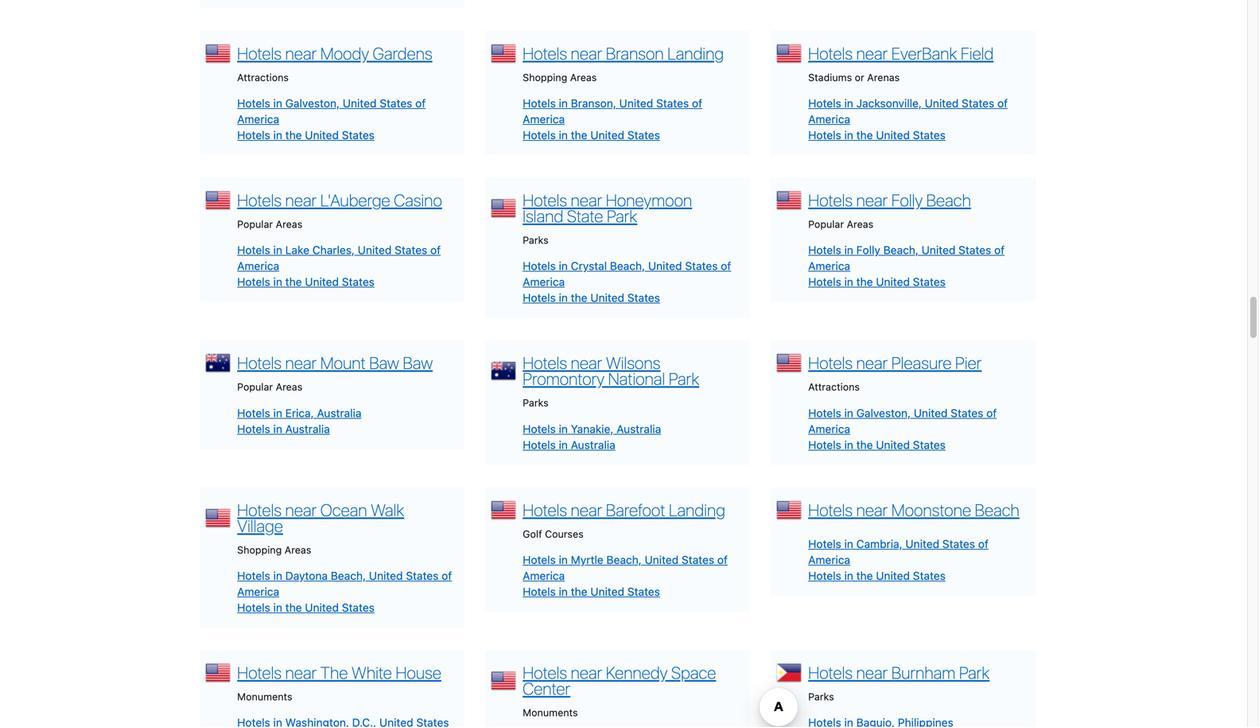 Task type: locate. For each thing, give the bounding box(es) containing it.
landing right barefoot
[[669, 500, 726, 520]]

hotels near l'auberge casino
[[237, 190, 442, 210]]

monuments for hotels near the white house
[[237, 691, 292, 703]]

jacksonville,
[[857, 97, 922, 110]]

park inside hotels near honeymoon island state park
[[607, 206, 638, 226]]

america inside hotels in branson, united states of america hotels in the united states
[[523, 113, 565, 126]]

1 horizontal spatial beach
[[975, 500, 1020, 520]]

hotels in galveston, united states of america link down hotels near moody gardens
[[237, 97, 426, 126]]

near for l'auberge
[[285, 190, 317, 210]]

hotels in galveston, united states of america link
[[237, 97, 426, 126], [809, 406, 997, 435]]

beach for hotels near moonstone beach
[[975, 500, 1020, 520]]

0 horizontal spatial hotels in galveston, united states of america link
[[237, 97, 426, 126]]

1 vertical spatial shopping
[[237, 544, 282, 556]]

shopping areas down 'village'
[[237, 544, 311, 556]]

australia down yanakie,
[[571, 438, 616, 451]]

near right the island
[[571, 190, 603, 210]]

united down hotels in lake charles, united states of america link
[[305, 275, 339, 289]]

walk
[[371, 500, 404, 520]]

popular areas down hotels near folly beach link
[[809, 219, 874, 230]]

hotels in the united states link for hotels near ocean walk village
[[237, 601, 375, 614]]

hotels in the united states link down daytona
[[237, 601, 375, 614]]

courses
[[545, 528, 584, 540]]

0 vertical spatial folly
[[892, 190, 923, 210]]

0 horizontal spatial baw
[[369, 353, 399, 373]]

hotels in the united states link down "hotels in branson, united states of america" link
[[523, 129, 660, 142]]

near inside hotels near wilsons promontory national park
[[571, 353, 603, 373]]

park right burnham
[[960, 663, 990, 683]]

galveston, down hotels near moody gardens
[[285, 97, 340, 110]]

united down 'moody'
[[343, 97, 377, 110]]

the inside hotels in crystal beach, united states of america hotels in the united states
[[571, 291, 588, 305]]

beach, for barefoot
[[607, 553, 642, 566]]

areas down hotels near folly beach link
[[847, 219, 874, 230]]

parks
[[523, 234, 549, 246], [523, 397, 549, 409], [809, 691, 834, 703]]

hotels near ocean walk village
[[237, 500, 404, 536]]

areas
[[570, 72, 597, 83], [276, 219, 303, 230], [847, 219, 874, 230], [276, 381, 303, 393], [285, 544, 311, 556]]

the
[[321, 663, 348, 683]]

australia right erica, on the left of the page
[[317, 406, 362, 420]]

near right center
[[571, 663, 603, 683]]

beach, for folly
[[884, 244, 919, 257]]

casino
[[394, 190, 442, 210]]

shopping
[[523, 72, 568, 83], [237, 544, 282, 556]]

near for moonstone
[[857, 500, 888, 520]]

parks for hotels near honeymoon island state park
[[523, 234, 549, 246]]

0 vertical spatial hotels in australia link
[[237, 422, 330, 435]]

america
[[237, 113, 279, 126], [523, 113, 565, 126], [809, 113, 851, 126], [237, 260, 279, 273], [809, 260, 851, 273], [523, 275, 565, 289], [809, 422, 851, 435], [809, 553, 851, 566], [523, 569, 565, 582], [237, 585, 279, 598]]

australia right yanakie,
[[617, 422, 661, 435]]

near inside hotels near kennedy space center
[[571, 663, 603, 683]]

1 vertical spatial beach
[[975, 500, 1020, 520]]

hotels in the united states link for hotels near barefoot landing
[[523, 585, 660, 598]]

shopping for hotels near ocean walk village
[[237, 544, 282, 556]]

0 vertical spatial park
[[607, 206, 638, 226]]

hotels in galveston, united states of america hotels in the united states down hotels near pleasure pier at the right of page
[[809, 406, 997, 451]]

0 vertical spatial hotels in galveston, united states of america hotels in the united states
[[237, 97, 426, 142]]

shopping up "hotels in branson, united states of america" link
[[523, 72, 568, 83]]

near up cambria,
[[857, 500, 888, 520]]

0 horizontal spatial shopping
[[237, 544, 282, 556]]

attractions down hotels near pleasure pier link
[[809, 381, 860, 393]]

near left burnham
[[857, 663, 888, 683]]

0 horizontal spatial beach
[[927, 190, 971, 210]]

monuments down hotels near the white house
[[237, 691, 292, 703]]

hotels near honeymoon island state park
[[523, 190, 692, 226]]

beach,
[[884, 244, 919, 257], [610, 260, 645, 273], [607, 553, 642, 566], [331, 569, 366, 582]]

beach, inside hotels in folly beach, united states of america hotels in the united states
[[884, 244, 919, 257]]

0 horizontal spatial shopping areas
[[237, 544, 311, 556]]

hotels in australia link for hotels near wilsons promontory national park
[[523, 438, 616, 451]]

2 vertical spatial park
[[960, 663, 990, 683]]

0 vertical spatial shopping areas
[[523, 72, 597, 83]]

0 vertical spatial shopping
[[523, 72, 568, 83]]

1 vertical spatial landing
[[669, 500, 726, 520]]

hotels inside hotels near wilsons promontory national park
[[523, 353, 567, 373]]

1 vertical spatial monuments
[[523, 707, 578, 718]]

near for kennedy
[[571, 663, 603, 683]]

1 vertical spatial parks
[[523, 397, 549, 409]]

branson
[[606, 43, 664, 63]]

beach, right daytona
[[331, 569, 366, 582]]

hotels in australia link
[[237, 422, 330, 435], [523, 438, 616, 451]]

hotels near pleasure pier link
[[809, 353, 982, 373]]

1 baw from the left
[[369, 353, 399, 373]]

near left mount
[[285, 353, 317, 373]]

monuments for hotels near kennedy space center
[[523, 707, 578, 718]]

near up lake
[[285, 190, 317, 210]]

near for barefoot
[[571, 500, 603, 520]]

hotels in the united states link
[[237, 129, 375, 142], [523, 129, 660, 142], [809, 129, 946, 142], [237, 275, 375, 289], [809, 275, 946, 289], [523, 291, 660, 305], [809, 438, 946, 451], [809, 569, 946, 582], [523, 585, 660, 598], [237, 601, 375, 614]]

hotels in daytona beach, united states of america hotels in the united states
[[237, 569, 452, 614]]

1 horizontal spatial baw
[[403, 353, 433, 373]]

hotels near moody gardens link
[[237, 43, 433, 63]]

folly down hotels near folly beach link
[[857, 244, 881, 257]]

near inside hotels near honeymoon island state park
[[571, 190, 603, 210]]

1 horizontal spatial shopping areas
[[523, 72, 597, 83]]

the inside hotels in cambria, united states of america hotels in the united states
[[857, 569, 873, 582]]

golf courses
[[523, 528, 584, 540]]

near for pleasure
[[857, 353, 888, 373]]

1 horizontal spatial park
[[669, 369, 700, 389]]

0 horizontal spatial park
[[607, 206, 638, 226]]

areas up branson,
[[570, 72, 597, 83]]

hotels in crystal beach, united states of america hotels in the united states
[[523, 260, 731, 305]]

popular
[[237, 219, 273, 230], [809, 219, 844, 230], [237, 381, 273, 393]]

areas up lake
[[276, 219, 303, 230]]

hotels in the united states link down jacksonville,
[[809, 129, 946, 142]]

attractions
[[237, 72, 289, 83], [809, 381, 860, 393]]

1 vertical spatial galveston,
[[857, 406, 911, 420]]

galveston,
[[285, 97, 340, 110], [857, 406, 911, 420]]

everbank
[[892, 43, 958, 63]]

0 horizontal spatial monuments
[[237, 691, 292, 703]]

0 horizontal spatial attractions
[[237, 72, 289, 83]]

beach right moonstone
[[975, 500, 1020, 520]]

cambria,
[[857, 537, 903, 551]]

moody
[[321, 43, 369, 63]]

near for branson
[[571, 43, 603, 63]]

2 vertical spatial parks
[[809, 691, 834, 703]]

hotels in the united states link down crystal
[[523, 291, 660, 305]]

near up arenas
[[857, 43, 888, 63]]

shopping for hotels near branson landing
[[523, 72, 568, 83]]

hotels in the united states link up hotels near l'auberge casino
[[237, 129, 375, 142]]

0 vertical spatial attractions
[[237, 72, 289, 83]]

0 horizontal spatial hotels in galveston, united states of america hotels in the united states
[[237, 97, 426, 142]]

near for ocean
[[285, 500, 317, 520]]

village
[[237, 516, 283, 536]]

0 horizontal spatial galveston,
[[285, 97, 340, 110]]

beach up hotels in folly beach, united states of america link
[[927, 190, 971, 210]]

near left wilsons
[[571, 353, 603, 373]]

2 horizontal spatial park
[[960, 663, 990, 683]]

hotels near burnham park
[[809, 663, 990, 683]]

in
[[273, 97, 282, 110], [559, 97, 568, 110], [845, 97, 854, 110], [273, 129, 282, 142], [559, 129, 568, 142], [845, 129, 854, 142], [273, 244, 282, 257], [845, 244, 854, 257], [559, 260, 568, 273], [273, 275, 282, 289], [845, 275, 854, 289], [559, 291, 568, 305], [273, 406, 282, 420], [845, 406, 854, 420], [273, 422, 282, 435], [559, 422, 568, 435], [559, 438, 568, 451], [845, 438, 854, 451], [845, 537, 854, 551], [559, 553, 568, 566], [273, 569, 282, 582], [845, 569, 854, 582], [559, 585, 568, 598], [273, 601, 282, 614]]

near left the ocean
[[285, 500, 317, 520]]

park for honeymoon
[[607, 206, 638, 226]]

of
[[416, 97, 426, 110], [692, 97, 703, 110], [998, 97, 1008, 110], [431, 244, 441, 257], [995, 244, 1005, 257], [721, 260, 731, 273], [987, 406, 997, 420], [979, 537, 989, 551], [718, 553, 728, 566], [442, 569, 452, 582]]

1 horizontal spatial folly
[[892, 190, 923, 210]]

0 vertical spatial parks
[[523, 234, 549, 246]]

hotels near kennedy space center
[[523, 663, 716, 699]]

folly up hotels in folly beach, united states of america link
[[892, 190, 923, 210]]

landing
[[668, 43, 724, 63], [669, 500, 726, 520]]

0 vertical spatial monuments
[[237, 691, 292, 703]]

1 vertical spatial hotels in australia link
[[523, 438, 616, 451]]

baw
[[369, 353, 399, 373], [403, 353, 433, 373]]

near for burnham
[[857, 663, 888, 683]]

shopping areas for hotels near branson landing
[[523, 72, 597, 83]]

1 horizontal spatial hotels in galveston, united states of america hotels in the united states
[[809, 406, 997, 451]]

hotels in the united states link for hotels near moody gardens
[[237, 129, 375, 142]]

hotels near barefoot landing
[[523, 500, 726, 520]]

beach, down hotels near folly beach link
[[884, 244, 919, 257]]

hotels in the united states link down lake
[[237, 275, 375, 289]]

hotels in the united states link down 'myrtle'
[[523, 585, 660, 598]]

1 vertical spatial shopping areas
[[237, 544, 311, 556]]

beach, inside hotels in crystal beach, united states of america hotels in the united states
[[610, 260, 645, 273]]

1 horizontal spatial hotels in galveston, united states of america link
[[809, 406, 997, 435]]

0 vertical spatial beach
[[927, 190, 971, 210]]

beach, inside hotels in daytona beach, united states of america hotels in the united states
[[331, 569, 366, 582]]

1 horizontal spatial hotels in australia link
[[523, 438, 616, 451]]

hotels near everbank field
[[809, 43, 994, 63]]

park inside hotels near wilsons promontory national park
[[669, 369, 700, 389]]

park right national
[[669, 369, 700, 389]]

near left 'moody'
[[285, 43, 317, 63]]

united down hotels in jacksonville, united states of america link
[[876, 129, 910, 142]]

1 horizontal spatial galveston,
[[857, 406, 911, 420]]

hotels in galveston, united states of america hotels in the united states
[[237, 97, 426, 142], [809, 406, 997, 451]]

1 vertical spatial park
[[669, 369, 700, 389]]

hotels near moonstone beach link
[[809, 500, 1020, 520]]

1 vertical spatial hotels in galveston, united states of america hotels in the united states
[[809, 406, 997, 451]]

the
[[285, 129, 302, 142], [571, 129, 588, 142], [857, 129, 873, 142], [285, 275, 302, 289], [857, 275, 873, 289], [571, 291, 588, 305], [857, 438, 873, 451], [857, 569, 873, 582], [571, 585, 588, 598], [285, 601, 302, 614]]

united right branson,
[[620, 97, 653, 110]]

united
[[343, 97, 377, 110], [620, 97, 653, 110], [925, 97, 959, 110], [305, 129, 339, 142], [591, 129, 625, 142], [876, 129, 910, 142], [358, 244, 392, 257], [922, 244, 956, 257], [648, 260, 682, 273], [305, 275, 339, 289], [876, 275, 910, 289], [591, 291, 625, 305], [914, 406, 948, 420], [876, 438, 910, 451], [906, 537, 940, 551], [645, 553, 679, 566], [369, 569, 403, 582], [876, 569, 910, 582], [591, 585, 625, 598], [305, 601, 339, 614]]

hotels near barefoot landing link
[[523, 500, 726, 520]]

hotels inside hotels near kennedy space center
[[523, 663, 567, 683]]

of inside hotels in crystal beach, united states of america hotels in the united states
[[721, 260, 731, 273]]

0 vertical spatial galveston,
[[285, 97, 340, 110]]

popular areas for hotels near folly beach
[[809, 219, 874, 230]]

hotels near ocean walk village link
[[237, 500, 404, 536]]

near left branson
[[571, 43, 603, 63]]

australia
[[317, 406, 362, 420], [285, 422, 330, 435], [617, 422, 661, 435], [571, 438, 616, 451]]

hotels in branson, united states of america link
[[523, 97, 703, 126]]

hotels near pleasure pier
[[809, 353, 982, 373]]

near up courses
[[571, 500, 603, 520]]

shopping areas up branson,
[[523, 72, 597, 83]]

hotels in galveston, united states of america hotels in the united states down hotels near moody gardens
[[237, 97, 426, 142]]

hotels in the united states link for hotels near everbank field
[[809, 129, 946, 142]]

beach, right 'myrtle'
[[607, 553, 642, 566]]

united down hotels in crystal beach, united states of america link at the top of page
[[591, 291, 625, 305]]

beach, right crystal
[[610, 260, 645, 273]]

attractions down the 'hotels near moody gardens' link
[[237, 72, 289, 83]]

hotels in australia link down hotels in yanakie, australia link
[[523, 438, 616, 451]]

hotels in galveston, united states of america link down hotels near pleasure pier at the right of page
[[809, 406, 997, 435]]

the inside hotels in daytona beach, united states of america hotels in the united states
[[285, 601, 302, 614]]

hotels near folly beach
[[809, 190, 971, 210]]

states
[[380, 97, 413, 110], [656, 97, 689, 110], [962, 97, 995, 110], [342, 129, 375, 142], [628, 129, 660, 142], [913, 129, 946, 142], [395, 244, 428, 257], [959, 244, 992, 257], [685, 260, 718, 273], [342, 275, 375, 289], [913, 275, 946, 289], [628, 291, 660, 305], [951, 406, 984, 420], [913, 438, 946, 451], [943, 537, 976, 551], [682, 553, 715, 566], [406, 569, 439, 582], [913, 569, 946, 582], [628, 585, 660, 598], [342, 601, 375, 614]]

0 horizontal spatial folly
[[857, 244, 881, 257]]

1 horizontal spatial monuments
[[523, 707, 578, 718]]

near left pleasure
[[857, 353, 888, 373]]

hotels in erica, australia hotels in australia
[[237, 406, 362, 435]]

hotels
[[237, 43, 282, 63], [523, 43, 567, 63], [809, 43, 853, 63], [237, 97, 270, 110], [523, 97, 556, 110], [809, 97, 842, 110], [237, 129, 270, 142], [523, 129, 556, 142], [809, 129, 842, 142], [237, 190, 282, 210], [523, 190, 567, 210], [809, 190, 853, 210], [237, 244, 270, 257], [809, 244, 842, 257], [523, 260, 556, 273], [237, 275, 270, 289], [809, 275, 842, 289], [523, 291, 556, 305], [237, 353, 282, 373], [523, 353, 567, 373], [809, 353, 853, 373], [237, 406, 270, 420], [809, 406, 842, 420], [237, 422, 270, 435], [523, 422, 556, 435], [523, 438, 556, 451], [809, 438, 842, 451], [237, 500, 282, 520], [523, 500, 567, 520], [809, 500, 853, 520], [809, 537, 842, 551], [523, 553, 556, 566], [237, 569, 270, 582], [809, 569, 842, 582], [523, 585, 556, 598], [237, 601, 270, 614], [237, 663, 282, 683], [523, 663, 567, 683], [809, 663, 853, 683]]

popular areas up hotels in erica, australia link
[[237, 381, 303, 393]]

areas up hotels in erica, australia link
[[276, 381, 303, 393]]

united right jacksonville,
[[925, 97, 959, 110]]

hotels in the united states link up hotels near moonstone beach link
[[809, 438, 946, 451]]

island
[[523, 206, 564, 226]]

monuments down center
[[523, 707, 578, 718]]

america inside hotels in folly beach, united states of america hotels in the united states
[[809, 260, 851, 273]]

hotels in cambria, united states of america link
[[809, 537, 989, 566]]

the inside hotels in branson, united states of america hotels in the united states
[[571, 129, 588, 142]]

0 vertical spatial landing
[[668, 43, 724, 63]]

hotels in the united states link down hotels in folly beach, united states of america link
[[809, 275, 946, 289]]

near left the
[[285, 663, 317, 683]]

folly
[[892, 190, 923, 210], [857, 244, 881, 257]]

popular for hotels near mount baw baw
[[237, 381, 273, 393]]

0 vertical spatial hotels in galveston, united states of america link
[[237, 97, 426, 126]]

hotels in australia link down hotels in erica, australia link
[[237, 422, 330, 435]]

1 vertical spatial attractions
[[809, 381, 860, 393]]

white
[[352, 663, 392, 683]]

hotels near everbank field link
[[809, 43, 994, 63]]

galveston, down hotels near pleasure pier at the right of page
[[857, 406, 911, 420]]

1 horizontal spatial shopping
[[523, 72, 568, 83]]

barefoot
[[606, 500, 666, 520]]

hotels in australia link for hotels near mount baw baw
[[237, 422, 330, 435]]

areas up daytona
[[285, 544, 311, 556]]

hotels in the united states link for hotels near l'auberge casino
[[237, 275, 375, 289]]

0 horizontal spatial hotels in australia link
[[237, 422, 330, 435]]

beach
[[927, 190, 971, 210], [975, 500, 1020, 520]]

1 vertical spatial folly
[[857, 244, 881, 257]]

folly inside hotels in folly beach, united states of america hotels in the united states
[[857, 244, 881, 257]]

popular areas up lake
[[237, 219, 303, 230]]

of inside hotels in myrtle beach, united states of america hotels in the united states
[[718, 553, 728, 566]]

united down walk
[[369, 569, 403, 582]]

beach, inside hotels in myrtle beach, united states of america hotels in the united states
[[607, 553, 642, 566]]

beach, for honeymoon
[[610, 260, 645, 273]]

landing right branson
[[668, 43, 724, 63]]

ocean
[[321, 500, 367, 520]]

united down the honeymoon
[[648, 260, 682, 273]]

near for moody
[[285, 43, 317, 63]]

1 vertical spatial hotels in galveston, united states of america link
[[809, 406, 997, 435]]

united right charles,
[[358, 244, 392, 257]]

lake
[[285, 244, 310, 257]]

park right state
[[607, 206, 638, 226]]

america inside hotels in cambria, united states of america hotels in the united states
[[809, 553, 851, 566]]

park
[[607, 206, 638, 226], [669, 369, 700, 389], [960, 663, 990, 683]]

near up hotels in folly beach, united states of america link
[[857, 190, 888, 210]]

1 horizontal spatial attractions
[[809, 381, 860, 393]]

near inside hotels near ocean walk village
[[285, 500, 317, 520]]

promontory
[[523, 369, 605, 389]]

shopping down 'village'
[[237, 544, 282, 556]]



Task type: vqa. For each thing, say whether or not it's contained in the screenshot.


Task type: describe. For each thing, give the bounding box(es) containing it.
attractions for hotels near moody gardens
[[237, 72, 289, 83]]

hotels in galveston, united states of america link for moody
[[237, 97, 426, 126]]

center
[[523, 679, 571, 699]]

areas for ocean
[[285, 544, 311, 556]]

hotels near mount baw baw link
[[237, 353, 433, 373]]

gardens
[[373, 43, 433, 63]]

hotels in myrtle beach, united states of america hotels in the united states
[[523, 553, 728, 598]]

hotels near moody gardens
[[237, 43, 433, 63]]

of inside the hotels in lake charles, united states of america hotels in the united states
[[431, 244, 441, 257]]

shopping areas for hotels near ocean walk village
[[237, 544, 311, 556]]

hotels in the united states link for hotels near folly beach
[[809, 275, 946, 289]]

hotels inside hotels near ocean walk village
[[237, 500, 282, 520]]

areas for mount
[[276, 381, 303, 393]]

america inside hotels in myrtle beach, united states of america hotels in the united states
[[523, 569, 565, 582]]

hotels in crystal beach, united states of america link
[[523, 260, 731, 289]]

wilsons
[[606, 353, 661, 373]]

hotels in lake charles, united states of america hotels in the united states
[[237, 244, 441, 289]]

yanakie,
[[571, 422, 614, 435]]

united up hotels near moonstone beach
[[876, 438, 910, 451]]

folly for beach
[[892, 190, 923, 210]]

united down barefoot
[[645, 553, 679, 566]]

hotels in yanakie, australia link
[[523, 422, 661, 435]]

of inside hotels in folly beach, united states of america hotels in the united states
[[995, 244, 1005, 257]]

america inside hotels in crystal beach, united states of america hotels in the united states
[[523, 275, 565, 289]]

of inside hotels in cambria, united states of america hotels in the united states
[[979, 537, 989, 551]]

hotels near wilsons promontory national park link
[[523, 353, 700, 389]]

near for mount
[[285, 353, 317, 373]]

attractions for hotels near pleasure pier
[[809, 381, 860, 393]]

popular areas for hotels near mount baw baw
[[237, 381, 303, 393]]

kennedy
[[606, 663, 668, 683]]

united down hotels in daytona beach, united states of america link
[[305, 601, 339, 614]]

united down pleasure
[[914, 406, 948, 420]]

hotels in cambria, united states of america hotels in the united states
[[809, 537, 989, 582]]

hotels near burnham park link
[[809, 663, 990, 683]]

2 baw from the left
[[403, 353, 433, 373]]

pleasure
[[892, 353, 952, 373]]

state
[[567, 206, 603, 226]]

areas for folly
[[847, 219, 874, 230]]

burnham
[[892, 663, 956, 683]]

hotels in galveston, united states of america hotels in the united states for pleasure
[[809, 406, 997, 451]]

hotels near wilsons promontory national park
[[523, 353, 700, 389]]

united down hotels in folly beach, united states of america link
[[876, 275, 910, 289]]

space
[[672, 663, 716, 683]]

hotels near moonstone beach
[[809, 500, 1020, 520]]

of inside hotels in branson, united states of america hotels in the united states
[[692, 97, 703, 110]]

areas for l'auberge
[[276, 219, 303, 230]]

national
[[608, 369, 665, 389]]

erica,
[[285, 406, 314, 420]]

hotels in galveston, united states of america link for pleasure
[[809, 406, 997, 435]]

parks for hotels near wilsons promontory national park
[[523, 397, 549, 409]]

united up hotels near l'auberge casino
[[305, 129, 339, 142]]

near for folly
[[857, 190, 888, 210]]

stadiums or arenas
[[809, 72, 900, 83]]

honeymoon
[[606, 190, 692, 210]]

hotels near l'auberge casino link
[[237, 190, 442, 210]]

hotels near the white house link
[[237, 663, 442, 683]]

near for everbank
[[857, 43, 888, 63]]

hotels in folly beach, united states of america link
[[809, 244, 1005, 273]]

hotels near honeymoon island state park link
[[523, 190, 692, 226]]

hotels in erica, australia link
[[237, 406, 362, 420]]

beach for hotels near folly beach
[[927, 190, 971, 210]]

hotels inside hotels near honeymoon island state park
[[523, 190, 567, 210]]

near for the
[[285, 663, 317, 683]]

beach, for ocean
[[331, 569, 366, 582]]

stadiums
[[809, 72, 852, 83]]

hotels near branson landing
[[523, 43, 724, 63]]

united down hotels near folly beach link
[[922, 244, 956, 257]]

the inside hotels in folly beach, united states of america hotels in the united states
[[857, 275, 873, 289]]

folly for beach,
[[857, 244, 881, 257]]

hotels in the united states link for hotels near branson landing
[[523, 129, 660, 142]]

the inside hotels in myrtle beach, united states of america hotels in the united states
[[571, 585, 588, 598]]

charles,
[[313, 244, 355, 257]]

the inside the hotels in lake charles, united states of america hotels in the united states
[[285, 275, 302, 289]]

united down hotels near moonstone beach
[[906, 537, 940, 551]]

near for honeymoon
[[571, 190, 603, 210]]

hotels in yanakie, australia hotels in australia
[[523, 422, 661, 451]]

america inside hotels in daytona beach, united states of america hotels in the united states
[[237, 585, 279, 598]]

popular for hotels near folly beach
[[809, 219, 844, 230]]

united down the hotels in myrtle beach, united states of america "link"
[[591, 585, 625, 598]]

united down "hotels in branson, united states of america" link
[[591, 129, 625, 142]]

parks for hotels near burnham park
[[809, 691, 834, 703]]

america inside the hotels in lake charles, united states of america hotels in the united states
[[237, 260, 279, 273]]

of inside hotels in daytona beach, united states of america hotels in the united states
[[442, 569, 452, 582]]

mount
[[321, 353, 366, 373]]

hotels near kennedy space center link
[[523, 663, 716, 699]]

hotels in the united states link for hotels near pleasure pier
[[809, 438, 946, 451]]

hotels in myrtle beach, united states of america link
[[523, 553, 728, 582]]

pier
[[956, 353, 982, 373]]

hotels in the united states link down cambria,
[[809, 569, 946, 582]]

the inside hotels in jacksonville, united states of america hotels in the united states
[[857, 129, 873, 142]]

hotels near the white house
[[237, 663, 442, 683]]

hotels in daytona beach, united states of america link
[[237, 569, 452, 598]]

arenas
[[868, 72, 900, 83]]

of inside hotels in jacksonville, united states of america hotels in the united states
[[998, 97, 1008, 110]]

or
[[855, 72, 865, 83]]

hotels in the united states link for hotels near honeymoon island state park
[[523, 291, 660, 305]]

myrtle
[[571, 553, 604, 566]]

moonstone
[[892, 500, 972, 520]]

areas for branson
[[570, 72, 597, 83]]

golf
[[523, 528, 542, 540]]

popular for hotels near l'auberge casino
[[237, 219, 273, 230]]

landing for hotels near barefoot landing
[[669, 500, 726, 520]]

crystal
[[571, 260, 607, 273]]

l'auberge
[[321, 190, 390, 210]]

united down hotels in cambria, united states of america link at the bottom of the page
[[876, 569, 910, 582]]

hotels in galveston, united states of america hotels in the united states for moody
[[237, 97, 426, 142]]

hotels near branson landing link
[[523, 43, 724, 63]]

landing for hotels near branson landing
[[668, 43, 724, 63]]

near for wilsons
[[571, 353, 603, 373]]

galveston, for pleasure
[[857, 406, 911, 420]]

hotels in lake charles, united states of america link
[[237, 244, 441, 273]]

daytona
[[285, 569, 328, 582]]

popular areas for hotels near l'auberge casino
[[237, 219, 303, 230]]

hotels near folly beach link
[[809, 190, 971, 210]]

branson,
[[571, 97, 617, 110]]

house
[[396, 663, 442, 683]]

galveston, for moody
[[285, 97, 340, 110]]

hotels in folly beach, united states of america hotels in the united states
[[809, 244, 1005, 289]]

australia down erica, on the left of the page
[[285, 422, 330, 435]]

hotels in branson, united states of america hotels in the united states
[[523, 97, 703, 142]]

park for wilsons
[[669, 369, 700, 389]]

hotels in jacksonville, united states of america link
[[809, 97, 1008, 126]]

hotels near mount baw baw
[[237, 353, 433, 373]]

field
[[961, 43, 994, 63]]

america inside hotels in jacksonville, united states of america hotels in the united states
[[809, 113, 851, 126]]

hotels in jacksonville, united states of america hotels in the united states
[[809, 97, 1008, 142]]



